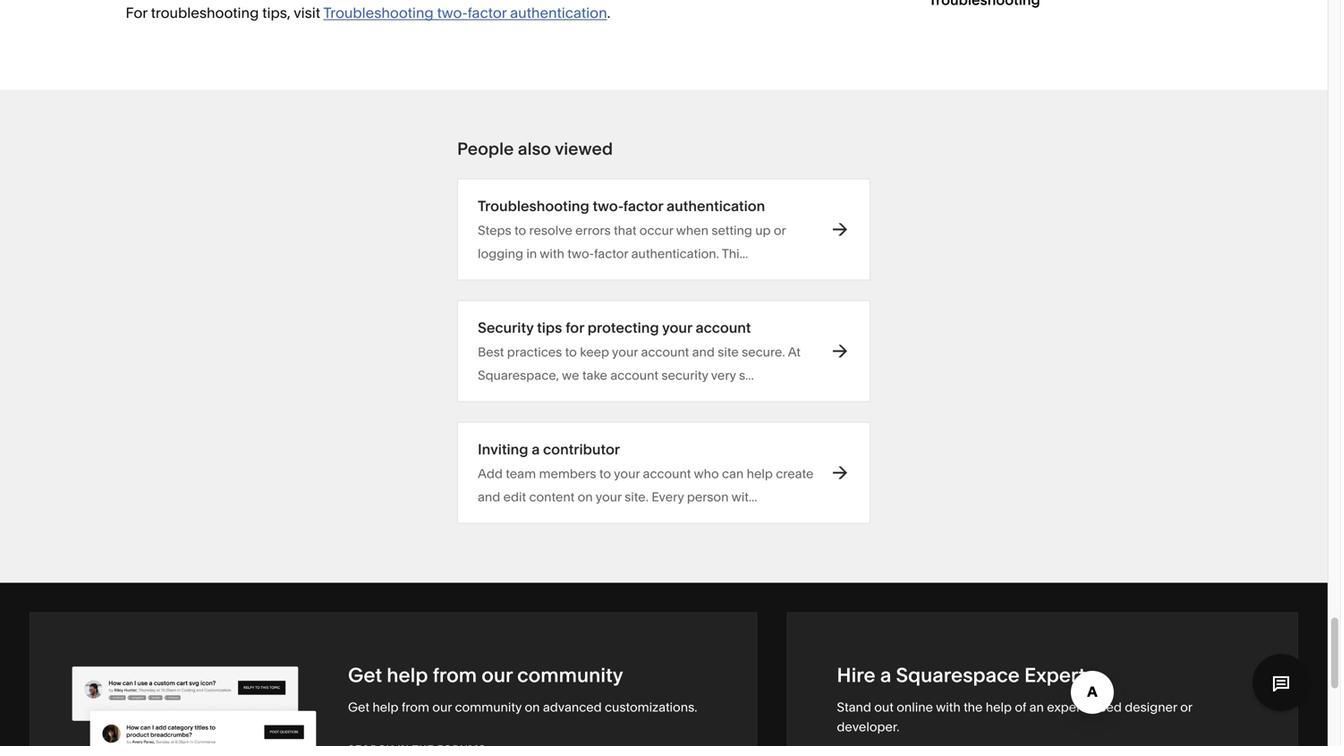 Task type: locate. For each thing, give the bounding box(es) containing it.
with right in
[[540, 246, 565, 261]]

0 vertical spatial our
[[482, 663, 513, 688]]

a up team
[[532, 441, 540, 458]]

0 horizontal spatial our
[[433, 700, 452, 715]]

authentication.
[[632, 246, 720, 261]]

a for hire
[[881, 663, 892, 688]]

or inside the stand out online with the help of an experienced designer or developer.
[[1181, 700, 1193, 715]]

1 vertical spatial factor
[[624, 197, 664, 215]]

0 vertical spatial with
[[540, 246, 565, 261]]

protecting
[[588, 319, 660, 337]]

community for get help from our community on advanced customizations.
[[455, 700, 522, 715]]

1 horizontal spatial with
[[937, 700, 961, 715]]

troubleshooting up resolve
[[478, 197, 590, 215]]

1 vertical spatial and
[[478, 490, 501, 505]]

1 vertical spatial with
[[937, 700, 961, 715]]

account up the every
[[643, 466, 691, 482]]

1 horizontal spatial or
[[1181, 700, 1193, 715]]

1 horizontal spatial to
[[565, 345, 577, 360]]

with left 'the'
[[937, 700, 961, 715]]

1 horizontal spatial our
[[482, 663, 513, 688]]

contributor
[[543, 441, 620, 458]]

of
[[1016, 700, 1027, 715]]

from
[[433, 663, 477, 688], [402, 700, 430, 715]]

0 horizontal spatial from
[[402, 700, 430, 715]]

a right hire
[[881, 663, 892, 688]]

1 vertical spatial community
[[455, 700, 522, 715]]

1 vertical spatial to
[[565, 345, 577, 360]]

0 horizontal spatial or
[[774, 223, 786, 238]]

help inside inviting a contributor add team members to your account who can help create and edit content on your site. every person wit...
[[747, 466, 773, 482]]

0 horizontal spatial a
[[532, 441, 540, 458]]

expert
[[1025, 663, 1086, 688]]

to up we
[[565, 345, 577, 360]]

and
[[693, 345, 715, 360], [478, 490, 501, 505]]

0 vertical spatial a
[[532, 441, 540, 458]]

your
[[663, 319, 693, 337], [612, 345, 638, 360], [614, 466, 640, 482], [596, 490, 622, 505]]

1 vertical spatial authentication
[[667, 197, 766, 215]]

add
[[478, 466, 503, 482]]

authentication inside troubleshooting two-factor authentication steps to resolve errors that occur when setting up or logging in with two-factor authentication. thi...
[[667, 197, 766, 215]]

or right designer
[[1181, 700, 1193, 715]]

inviting
[[478, 441, 529, 458]]

1 horizontal spatial a
[[881, 663, 892, 688]]

on down members
[[578, 490, 593, 505]]

0 vertical spatial from
[[433, 663, 477, 688]]

1 vertical spatial our
[[433, 700, 452, 715]]

1 vertical spatial or
[[1181, 700, 1193, 715]]

0 horizontal spatial troubleshooting
[[324, 4, 434, 21]]

tips,
[[262, 4, 291, 21]]

experienced
[[1048, 700, 1123, 715]]

from up get help from our community on advanced customizations.
[[433, 663, 477, 688]]

authentication
[[510, 4, 608, 21], [667, 197, 766, 215]]

0 horizontal spatial and
[[478, 490, 501, 505]]

your down protecting
[[612, 345, 638, 360]]

0 vertical spatial or
[[774, 223, 786, 238]]

steps
[[478, 223, 512, 238]]

from down the get help from our community
[[402, 700, 430, 715]]

troubleshooting
[[324, 4, 434, 21], [478, 197, 590, 215]]

an
[[1030, 700, 1045, 715]]

people
[[457, 138, 514, 159]]

two-
[[437, 4, 468, 21], [593, 197, 624, 215], [568, 246, 594, 261]]

2 vertical spatial to
[[600, 466, 612, 482]]

site
[[718, 345, 739, 360]]

2 vertical spatial factor
[[594, 246, 629, 261]]

0 vertical spatial and
[[693, 345, 715, 360]]

0 vertical spatial troubleshooting
[[324, 4, 434, 21]]

1 vertical spatial on
[[525, 700, 540, 715]]

best
[[478, 345, 504, 360]]

on
[[578, 490, 593, 505], [525, 700, 540, 715]]

2 get from the top
[[348, 700, 370, 715]]

person
[[687, 490, 729, 505]]

or inside troubleshooting two-factor authentication steps to resolve errors that occur when setting up or logging in with two-factor authentication. thi...
[[774, 223, 786, 238]]

a for inviting
[[532, 441, 540, 458]]

1 horizontal spatial on
[[578, 490, 593, 505]]

1 horizontal spatial troubleshooting
[[478, 197, 590, 215]]

0 vertical spatial to
[[515, 223, 527, 238]]

to right steps
[[515, 223, 527, 238]]

0 vertical spatial community
[[518, 663, 624, 688]]

get help from our community on advanced customizations.
[[348, 700, 698, 715]]

our down the get help from our community
[[433, 700, 452, 715]]

community up advanced at left
[[518, 663, 624, 688]]

visit
[[294, 4, 321, 21]]

1 vertical spatial troubleshooting
[[478, 197, 590, 215]]

and down add
[[478, 490, 501, 505]]

with
[[540, 246, 565, 261], [937, 700, 961, 715]]

people also viewed
[[457, 138, 613, 159]]

our
[[482, 663, 513, 688], [433, 700, 452, 715]]

when
[[677, 223, 709, 238]]

1 horizontal spatial authentication
[[667, 197, 766, 215]]

0 horizontal spatial to
[[515, 223, 527, 238]]

0 vertical spatial get
[[348, 663, 382, 688]]

account right take
[[611, 368, 659, 383]]

help
[[747, 466, 773, 482], [387, 663, 428, 688], [373, 700, 399, 715], [986, 700, 1013, 715]]

every
[[652, 490, 684, 505]]

community down the get help from our community
[[455, 700, 522, 715]]

a inside inviting a contributor add team members to your account who can help create and edit content on your site. every person wit...
[[532, 441, 540, 458]]

or right up
[[774, 223, 786, 238]]

errors
[[576, 223, 611, 238]]

2 horizontal spatial to
[[600, 466, 612, 482]]

hire
[[837, 663, 876, 688]]

up
[[756, 223, 771, 238]]

team
[[506, 466, 536, 482]]

1 vertical spatial a
[[881, 663, 892, 688]]

1 vertical spatial get
[[348, 700, 370, 715]]

for troubleshooting tips, visit troubleshooting two-factor authentication .
[[126, 4, 611, 21]]

0 vertical spatial authentication
[[510, 4, 608, 21]]

0 vertical spatial on
[[578, 490, 593, 505]]

or
[[774, 223, 786, 238], [1181, 700, 1193, 715]]

community
[[518, 663, 624, 688], [455, 700, 522, 715]]

a
[[532, 441, 540, 458], [881, 663, 892, 688]]

troubleshooting right visit
[[324, 4, 434, 21]]

very
[[711, 368, 736, 383]]

1 vertical spatial from
[[402, 700, 430, 715]]

to
[[515, 223, 527, 238], [565, 345, 577, 360], [600, 466, 612, 482]]

get
[[348, 663, 382, 688], [348, 700, 370, 715]]

factor
[[468, 4, 507, 21], [624, 197, 664, 215], [594, 246, 629, 261]]

and left site
[[693, 345, 715, 360]]

0 horizontal spatial with
[[540, 246, 565, 261]]

1 horizontal spatial and
[[693, 345, 715, 360]]

1 horizontal spatial from
[[433, 663, 477, 688]]

keep
[[580, 345, 610, 360]]

our up get help from our community on advanced customizations.
[[482, 663, 513, 688]]

members
[[539, 466, 597, 482]]

1 get from the top
[[348, 663, 382, 688]]

advanced
[[543, 700, 602, 715]]

on left advanced at left
[[525, 700, 540, 715]]

account
[[696, 319, 752, 337], [641, 345, 690, 360], [611, 368, 659, 383], [643, 466, 691, 482]]

to down contributor
[[600, 466, 612, 482]]



Task type: describe. For each thing, give the bounding box(es) containing it.
from for get help from our community on advanced customizations.
[[402, 700, 430, 715]]

developer.
[[837, 720, 900, 735]]

also
[[518, 138, 551, 159]]

to inside security tips for protecting your account best practices to keep your account and site secure. at squarespace, we take account security very s...
[[565, 345, 577, 360]]

0 vertical spatial factor
[[468, 4, 507, 21]]

viewed
[[555, 138, 613, 159]]

get for get help from our community on advanced customizations.
[[348, 700, 370, 715]]

your up security
[[663, 319, 693, 337]]

squarespace,
[[478, 368, 559, 383]]

get for get help from our community
[[348, 663, 382, 688]]

secure.
[[742, 345, 786, 360]]

in
[[527, 246, 537, 261]]

troubleshooting
[[151, 4, 259, 21]]

to inside inviting a contributor add team members to your account who can help create and edit content on your site. every person wit...
[[600, 466, 612, 482]]

stand out online with the help of an experienced designer or developer.
[[837, 700, 1193, 735]]

take
[[583, 368, 608, 383]]

on inside inviting a contributor add team members to your account who can help create and edit content on your site. every person wit...
[[578, 490, 593, 505]]

that
[[614, 223, 637, 238]]

for
[[126, 4, 148, 21]]

occur
[[640, 223, 674, 238]]

your left the site.
[[596, 490, 622, 505]]

edit
[[504, 490, 527, 505]]

customizations.
[[605, 700, 698, 715]]

footer image image
[[60, 649, 329, 747]]

inviting a contributor add team members to your account who can help create and edit content on your site. every person wit...
[[478, 441, 814, 505]]

the
[[964, 700, 983, 715]]

we
[[562, 368, 580, 383]]

can
[[722, 466, 744, 482]]

troubleshooting two-factor authentication steps to resolve errors that occur when setting up or logging in with two-factor authentication. thi...
[[478, 197, 786, 261]]

logging
[[478, 246, 524, 261]]

our for get help from our community
[[482, 663, 513, 688]]

designer
[[1126, 700, 1178, 715]]

and inside security tips for protecting your account best practices to keep your account and site secure. at squarespace, we take account security very s...
[[693, 345, 715, 360]]

troubleshooting inside troubleshooting two-factor authentication steps to resolve errors that occur when setting up or logging in with two-factor authentication. thi...
[[478, 197, 590, 215]]

security tips for protecting your account best practices to keep your account and site secure. at squarespace, we take account security very s...
[[478, 319, 801, 383]]

stand
[[837, 700, 872, 715]]

0 horizontal spatial on
[[525, 700, 540, 715]]

squarespace
[[897, 663, 1020, 688]]

to inside troubleshooting two-factor authentication steps to resolve errors that occur when setting up or logging in with two-factor authentication. thi...
[[515, 223, 527, 238]]

our for get help from our community on advanced customizations.
[[433, 700, 452, 715]]

1 vertical spatial two-
[[593, 197, 624, 215]]

tips
[[537, 319, 563, 337]]

s...
[[739, 368, 754, 383]]

.
[[608, 4, 611, 21]]

account up security
[[641, 345, 690, 360]]

security
[[478, 319, 534, 337]]

get help from our community
[[348, 663, 624, 688]]

for
[[566, 319, 585, 337]]

2 vertical spatial two-
[[568, 246, 594, 261]]

account up site
[[696, 319, 752, 337]]

online
[[897, 700, 934, 715]]

create
[[776, 466, 814, 482]]

community for get help from our community
[[518, 663, 624, 688]]

thi...
[[722, 246, 749, 261]]

security
[[662, 368, 709, 383]]

0 horizontal spatial authentication
[[510, 4, 608, 21]]

who
[[694, 466, 719, 482]]

resolve
[[530, 223, 573, 238]]

practices
[[507, 345, 562, 360]]

account inside inviting a contributor add team members to your account who can help create and edit content on your site. every person wit...
[[643, 466, 691, 482]]

at
[[788, 345, 801, 360]]

setting
[[712, 223, 753, 238]]

content
[[530, 490, 575, 505]]

from for get help from our community
[[433, 663, 477, 688]]

hire a squarespace expert
[[837, 663, 1086, 688]]

your up the site.
[[614, 466, 640, 482]]

0 vertical spatial two-
[[437, 4, 468, 21]]

with inside the stand out online with the help of an experienced designer or developer.
[[937, 700, 961, 715]]

site.
[[625, 490, 649, 505]]

and inside inviting a contributor add team members to your account who can help create and edit content on your site. every person wit...
[[478, 490, 501, 505]]

wit...
[[732, 490, 758, 505]]

help inside the stand out online with the help of an experienced designer or developer.
[[986, 700, 1013, 715]]

with inside troubleshooting two-factor authentication steps to resolve errors that occur when setting up or logging in with two-factor authentication. thi...
[[540, 246, 565, 261]]

troubleshooting two-factor authentication link
[[324, 4, 608, 21]]

out
[[875, 700, 894, 715]]



Task type: vqa. For each thing, say whether or not it's contained in the screenshot.


